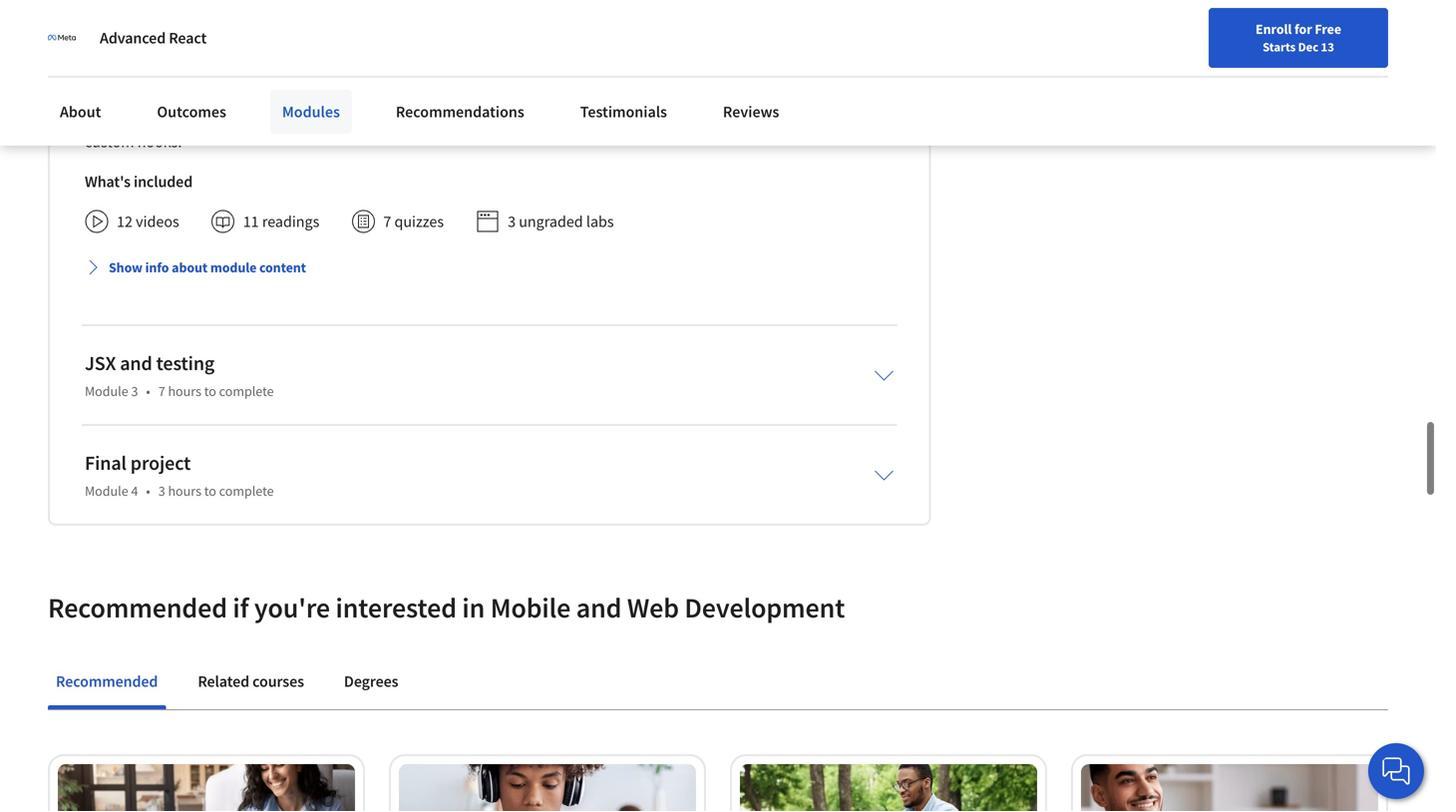 Task type: vqa. For each thing, say whether or not it's contained in the screenshot.
more
no



Task type: describe. For each thing, give the bounding box(es) containing it.
enroll for free starts dec 13
[[1256, 20, 1342, 55]]

show notifications image
[[1205, 25, 1229, 49]]

mobile
[[491, 590, 571, 625]]

chat with us image
[[1381, 755, 1413, 787]]

learn
[[85, 108, 122, 128]]

web
[[627, 590, 679, 625]]

3 inside final project module 4 • 3 hours to complete
[[158, 482, 165, 500]]

hooks.
[[137, 132, 182, 152]]

meta image
[[48, 24, 76, 52]]

content
[[259, 259, 306, 277]]

jsx and testing module 3 • 7 hours to complete
[[85, 351, 274, 400]]

and inside jsx and testing module 3 • 7 hours to complete
[[120, 351, 152, 376]]

• inside final project module 4 • 3 hours to complete
[[146, 482, 150, 500]]

2
[[131, 75, 138, 93]]

module inside final project module 4 • 3 hours to complete
[[85, 482, 128, 500]]

recommended for recommended if you're interested in mobile and web development
[[48, 590, 227, 625]]

what's
[[85, 172, 131, 192]]

recommended button
[[48, 658, 166, 706]]

related
[[198, 672, 249, 692]]

ungraded
[[519, 212, 583, 232]]

3 inside jsx and testing module 3 • 7 hours to complete
[[131, 382, 138, 400]]

related courses button
[[190, 658, 312, 706]]

1 horizontal spatial react
[[169, 28, 207, 48]]

module details
[[765, 58, 866, 78]]

and up module 2 • 7 hours to complete
[[194, 44, 226, 69]]

0 horizontal spatial react
[[85, 44, 132, 69]]

you're
[[254, 590, 330, 625]]

about
[[172, 259, 208, 277]]

testimonials
[[580, 102, 667, 122]]

if
[[233, 590, 249, 625]]

jsx
[[85, 351, 116, 376]]

for
[[1295, 20, 1313, 38]]

put
[[458, 108, 481, 128]]

in inside learn to use all the common hooks in react, and how to put them to use within your application. then, build your own custom hooks.
[[320, 108, 333, 128]]

project
[[130, 451, 191, 476]]

12
[[117, 212, 133, 232]]

to down react hooks and custom hooks
[[204, 75, 216, 93]]

2 horizontal spatial 3
[[508, 212, 516, 232]]

react,
[[336, 108, 377, 128]]

2 hooks from the left
[[299, 44, 352, 69]]

0 vertical spatial 7
[[158, 75, 165, 93]]

to left 'put'
[[441, 108, 455, 128]]

custom
[[85, 132, 134, 152]]

3 ungraded labs
[[508, 212, 614, 232]]

included
[[134, 172, 193, 192]]

reviews link
[[711, 90, 792, 134]]

videos
[[136, 212, 179, 232]]

all
[[169, 108, 185, 128]]

recommendations link
[[384, 90, 537, 134]]

show info about module content button
[[77, 250, 314, 286]]

within
[[566, 108, 608, 128]]

labs
[[587, 212, 614, 232]]

readings
[[262, 212, 320, 232]]

then,
[[728, 108, 765, 128]]

• inside jsx and testing module 3 • 7 hours to complete
[[146, 382, 150, 400]]

testimonials link
[[568, 90, 679, 134]]

and inside learn to use all the common hooks in react, and how to put them to use within your application. then, build your own custom hooks.
[[380, 108, 406, 128]]

how
[[409, 108, 438, 128]]

module inside jsx and testing module 3 • 7 hours to complete
[[85, 382, 128, 400]]

custom
[[230, 44, 295, 69]]

advanced react
[[100, 28, 207, 48]]

quizzes
[[395, 212, 444, 232]]

final
[[85, 451, 127, 476]]

hooks
[[276, 108, 317, 128]]

to right learn
[[126, 108, 139, 128]]

starts
[[1263, 39, 1296, 55]]

about
[[60, 102, 101, 122]]

outcomes link
[[145, 90, 238, 134]]

1 vertical spatial in
[[462, 590, 485, 625]]

own
[[840, 108, 868, 128]]

interested
[[336, 590, 457, 625]]

dec
[[1299, 39, 1319, 55]]

and left web
[[576, 590, 622, 625]]

11
[[243, 212, 259, 232]]



Task type: locate. For each thing, give the bounding box(es) containing it.
0 horizontal spatial your
[[611, 108, 642, 128]]

hours
[[168, 75, 201, 93], [168, 382, 201, 400], [168, 482, 201, 500]]

1 horizontal spatial in
[[462, 590, 485, 625]]

show info about module content
[[109, 259, 306, 277]]

hours down testing
[[168, 382, 201, 400]]

module left 2 on the left of the page
[[85, 75, 128, 93]]

2 complete from the top
[[219, 382, 274, 400]]

use
[[143, 108, 166, 128], [540, 108, 563, 128]]

0 vertical spatial •
[[146, 75, 150, 93]]

react up 2 on the left of the page
[[85, 44, 132, 69]]

4
[[131, 482, 138, 500]]

hooks
[[136, 44, 190, 69], [299, 44, 352, 69]]

react
[[169, 28, 207, 48], [85, 44, 132, 69]]

to right them
[[523, 108, 537, 128]]

7 down testing
[[158, 382, 165, 400]]

7 right 2 on the left of the page
[[158, 75, 165, 93]]

common
[[214, 108, 273, 128]]

in right hooks
[[320, 108, 333, 128]]

1 horizontal spatial your
[[806, 108, 836, 128]]

complete
[[219, 75, 274, 93], [219, 382, 274, 400], [219, 482, 274, 500]]

2 vertical spatial complete
[[219, 482, 274, 500]]

the
[[188, 108, 210, 128]]

1 vertical spatial 7
[[383, 212, 391, 232]]

0 horizontal spatial 3
[[131, 382, 138, 400]]

3 right the 4 on the bottom left
[[158, 482, 165, 500]]

1 horizontal spatial hooks
[[299, 44, 352, 69]]

1 use from the left
[[143, 108, 166, 128]]

show
[[109, 259, 143, 277]]

final project module 4 • 3 hours to complete
[[85, 451, 274, 500]]

2 vertical spatial hours
[[168, 482, 201, 500]]

11 readings
[[243, 212, 320, 232]]

recommended inside button
[[56, 672, 158, 692]]

hours up outcomes
[[168, 75, 201, 93]]

1 horizontal spatial 3
[[158, 482, 165, 500]]

your left the own
[[806, 108, 836, 128]]

1 vertical spatial 3
[[131, 382, 138, 400]]

3
[[508, 212, 516, 232], [131, 382, 138, 400], [158, 482, 165, 500]]

module
[[210, 259, 257, 277]]

recommended if you're interested in mobile and web development
[[48, 590, 845, 625]]

0 vertical spatial 3
[[508, 212, 516, 232]]

menu item
[[1055, 20, 1184, 85]]

1 vertical spatial complete
[[219, 382, 274, 400]]

to down testing
[[204, 382, 216, 400]]

2 use from the left
[[540, 108, 563, 128]]

3 complete from the top
[[219, 482, 274, 500]]

module up the "build"
[[765, 58, 816, 78]]

enroll
[[1256, 20, 1292, 38]]

in left the mobile
[[462, 590, 485, 625]]

module 2 • 7 hours to complete
[[85, 75, 274, 93]]

recommended
[[48, 590, 227, 625], [56, 672, 158, 692]]

7
[[158, 75, 165, 93], [383, 212, 391, 232], [158, 382, 165, 400]]

hours inside jsx and testing module 3 • 7 hours to complete
[[168, 382, 201, 400]]

about link
[[48, 90, 113, 134]]

to inside jsx and testing module 3 • 7 hours to complete
[[204, 382, 216, 400]]

complete inside final project module 4 • 3 hours to complete
[[219, 482, 274, 500]]

2 vertical spatial 7
[[158, 382, 165, 400]]

testing
[[156, 351, 215, 376]]

1 hours from the top
[[168, 75, 201, 93]]

hooks up module 2 • 7 hours to complete
[[136, 44, 190, 69]]

• right 2 on the left of the page
[[146, 75, 150, 93]]

react up module 2 • 7 hours to complete
[[169, 28, 207, 48]]

1 your from the left
[[611, 108, 642, 128]]

to inside final project module 4 • 3 hours to complete
[[204, 482, 216, 500]]

1 horizontal spatial use
[[540, 108, 563, 128]]

• up project
[[146, 382, 150, 400]]

1 vertical spatial recommended
[[56, 672, 158, 692]]

2 • from the top
[[146, 382, 150, 400]]

1 • from the top
[[146, 75, 150, 93]]

2 vertical spatial 3
[[158, 482, 165, 500]]

hours inside final project module 4 • 3 hours to complete
[[168, 482, 201, 500]]

your
[[611, 108, 642, 128], [806, 108, 836, 128]]

build
[[769, 108, 803, 128]]

free
[[1315, 20, 1342, 38]]

modules
[[282, 102, 340, 122]]

and
[[194, 44, 226, 69], [380, 108, 406, 128], [120, 351, 152, 376], [576, 590, 622, 625]]

2 vertical spatial •
[[146, 482, 150, 500]]

2 your from the left
[[806, 108, 836, 128]]

related courses
[[198, 672, 304, 692]]

hours down project
[[168, 482, 201, 500]]

learn to use all the common hooks in react, and how to put them to use within your application. then, build your own custom hooks.
[[85, 108, 868, 152]]

0 vertical spatial in
[[320, 108, 333, 128]]

7 left quizzes
[[383, 212, 391, 232]]

your right within
[[611, 108, 642, 128]]

module down final
[[85, 482, 128, 500]]

12 videos
[[117, 212, 179, 232]]

0 vertical spatial recommended
[[48, 590, 227, 625]]

module down jsx
[[85, 382, 128, 400]]

degrees button
[[336, 658, 406, 706]]

modules link
[[270, 90, 352, 134]]

complete inside jsx and testing module 3 • 7 hours to complete
[[219, 382, 274, 400]]

application.
[[645, 108, 724, 128]]

0 horizontal spatial use
[[143, 108, 166, 128]]

•
[[146, 75, 150, 93], [146, 382, 150, 400], [146, 482, 150, 500]]

1 complete from the top
[[219, 75, 274, 93]]

hooks up modules
[[299, 44, 352, 69]]

advanced
[[100, 28, 166, 48]]

3 • from the top
[[146, 482, 150, 500]]

2 hours from the top
[[168, 382, 201, 400]]

them
[[484, 108, 519, 128]]

0 vertical spatial complete
[[219, 75, 274, 93]]

courses
[[253, 672, 304, 692]]

react hooks and custom hooks
[[85, 44, 352, 69]]

outcomes
[[157, 102, 226, 122]]

recommended for recommended
[[56, 672, 158, 692]]

1 vertical spatial •
[[146, 382, 150, 400]]

7 quizzes
[[383, 212, 444, 232]]

degrees
[[344, 672, 398, 692]]

info
[[145, 259, 169, 277]]

recommendation tabs tab list
[[48, 658, 1389, 710]]

0 horizontal spatial in
[[320, 108, 333, 128]]

3 up project
[[131, 382, 138, 400]]

what's included
[[85, 172, 193, 192]]

details
[[819, 58, 866, 78]]

and left how
[[380, 108, 406, 128]]

1 vertical spatial hours
[[168, 382, 201, 400]]

module
[[765, 58, 816, 78], [85, 75, 128, 93], [85, 382, 128, 400], [85, 482, 128, 500]]

in
[[320, 108, 333, 128], [462, 590, 485, 625]]

use left within
[[540, 108, 563, 128]]

13
[[1321, 39, 1335, 55]]

and right jsx
[[120, 351, 152, 376]]

7 inside jsx and testing module 3 • 7 hours to complete
[[158, 382, 165, 400]]

recommendations
[[396, 102, 525, 122]]

0 vertical spatial hours
[[168, 75, 201, 93]]

use left all
[[143, 108, 166, 128]]

to right the 4 on the bottom left
[[204, 482, 216, 500]]

0 horizontal spatial hooks
[[136, 44, 190, 69]]

reviews
[[723, 102, 780, 122]]

1 hooks from the left
[[136, 44, 190, 69]]

3 hours from the top
[[168, 482, 201, 500]]

• right the 4 on the bottom left
[[146, 482, 150, 500]]

coursera image
[[24, 16, 151, 48]]

3 left 'ungraded'
[[508, 212, 516, 232]]

to
[[204, 75, 216, 93], [126, 108, 139, 128], [441, 108, 455, 128], [523, 108, 537, 128], [204, 382, 216, 400], [204, 482, 216, 500]]

development
[[685, 590, 845, 625]]



